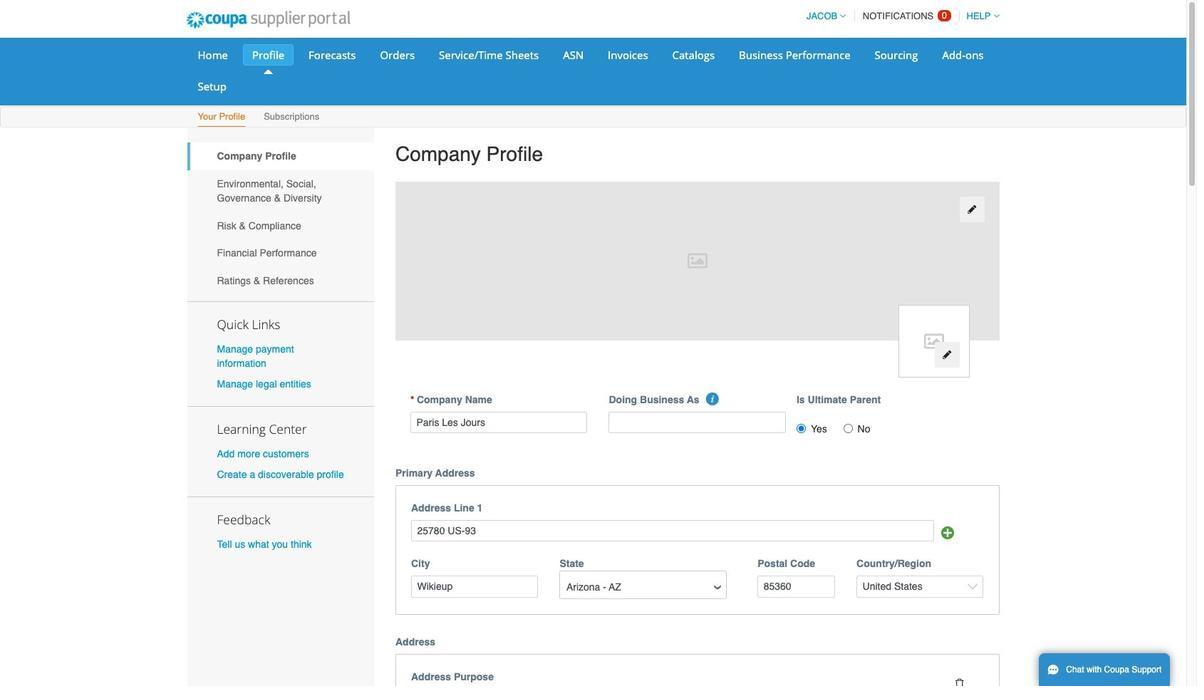 Task type: vqa. For each thing, say whether or not it's contained in the screenshot.
Help link
no



Task type: describe. For each thing, give the bounding box(es) containing it.
remove image
[[955, 679, 965, 686]]

background image
[[396, 181, 1000, 340]]

change image image for logo
[[942, 350, 952, 360]]



Task type: locate. For each thing, give the bounding box(es) containing it.
Select an Option text field
[[561, 577, 726, 598]]

navigation
[[800, 2, 1000, 30]]

0 horizontal spatial change image image
[[942, 350, 952, 360]]

1 horizontal spatial change image image
[[967, 205, 977, 215]]

0 vertical spatial change image image
[[967, 205, 977, 215]]

logo image
[[898, 305, 970, 377]]

change image image
[[967, 205, 977, 215], [942, 350, 952, 360]]

None text field
[[410, 412, 588, 433], [609, 412, 786, 433], [411, 520, 934, 542], [758, 576, 835, 598], [410, 412, 588, 433], [609, 412, 786, 433], [411, 520, 934, 542], [758, 576, 835, 598]]

additional information image
[[706, 392, 719, 405]]

add image
[[942, 527, 954, 540]]

change image image for background image
[[967, 205, 977, 215]]

None radio
[[797, 424, 806, 433], [843, 424, 853, 433], [797, 424, 806, 433], [843, 424, 853, 433]]

None text field
[[411, 576, 538, 598]]

coupa supplier portal image
[[176, 2, 360, 38]]

1 vertical spatial change image image
[[942, 350, 952, 360]]



